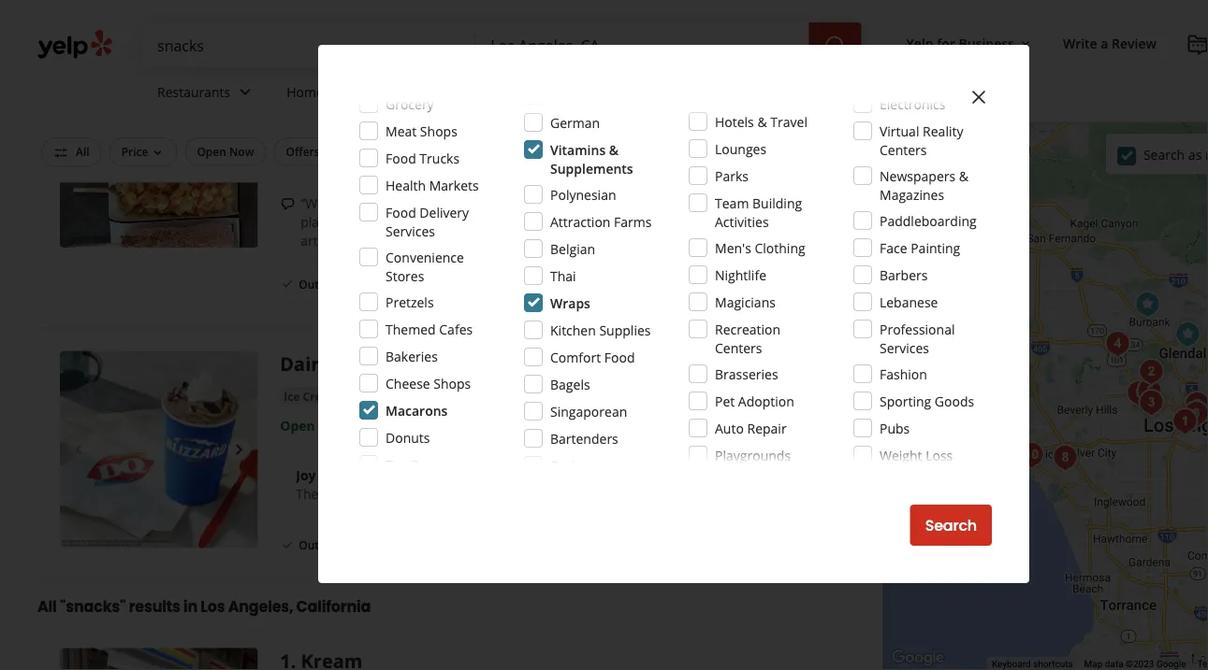 Task type: locate. For each thing, give the bounding box(es) containing it.
bakeries
[[386, 348, 438, 365]]

0 horizontal spatial a
[[400, 466, 408, 484]]

24 chevron down v2 image up meat
[[380, 81, 403, 103]]

juicy?!?!
[[439, 195, 489, 212]]

24 chevron down v2 image for home services
[[380, 81, 403, 103]]

adoption
[[738, 393, 794, 410]]

dogs
[[613, 111, 641, 127], [706, 144, 733, 160]]

services down been
[[386, 222, 435, 240]]

all right 16 filter v2 "icon"
[[76, 144, 89, 160]]

until for hotdog
[[319, 139, 346, 157]]

1 vertical spatial hot
[[372, 485, 394, 503]]

go
[[361, 166, 376, 183]]

a right write
[[1101, 34, 1108, 52]]

1 vertical spatial yogurt
[[394, 389, 432, 404]]

open up joy
[[280, 417, 315, 435]]

services down the professional
[[880, 339, 929, 357]]

auto
[[715, 420, 744, 437]]

wi-
[[527, 144, 545, 160]]

1 vertical spatial all
[[37, 597, 57, 618]]

1 horizontal spatial all
[[76, 144, 89, 160]]

delivery
[[323, 144, 367, 160], [420, 204, 469, 221], [421, 277, 465, 292]]

centers inside weight loss centers
[[880, 466, 927, 483]]

open up grab-
[[280, 139, 315, 157]]

previous image
[[67, 439, 90, 461]]

24 chevron down v2 image inside home services link
[[380, 81, 403, 103]]

1 vertical spatial until
[[319, 417, 346, 435]]

1 until from the top
[[319, 139, 346, 157]]

shops right cheese
[[434, 375, 471, 393]]

search inside button
[[925, 516, 977, 537]]

face painting
[[880, 239, 960, 257]]

1 seating from the top
[[348, 277, 387, 292]]

attraction farms
[[550, 213, 652, 231]]

0 vertical spatial all
[[76, 144, 89, 160]]

in inside "joy of winter in a cup the oreo® hot cocoa blizzard® treat is back!"
[[384, 466, 397, 484]]

0 vertical spatial in
[[384, 466, 397, 484]]

1 ice from the top
[[284, 111, 300, 127]]

0 vertical spatial slideshow element
[[60, 50, 258, 248]]

1 vertical spatial search
[[925, 516, 977, 537]]

1 next image from the top
[[228, 138, 250, 160]]

food down 'health'
[[386, 204, 416, 221]]

virtual
[[880, 122, 919, 140]]

2 seating from the top
[[348, 538, 387, 554]]

1 24 chevron down v2 image from the left
[[234, 81, 257, 103]]

and
[[621, 213, 645, 231]]

attraction
[[550, 213, 611, 231]]

0 vertical spatial food
[[386, 149, 416, 167]]

1 horizontal spatial a
[[1101, 34, 1108, 52]]

0 vertical spatial search
[[1143, 146, 1185, 164]]

0 horizontal spatial in
[[183, 597, 198, 618]]

centers inside recreation centers
[[715, 339, 762, 357]]

seating up pretzels at the left of the page
[[348, 277, 387, 292]]

offers
[[286, 144, 320, 160]]

ice cream & frozen yogurt link up 10:00
[[280, 110, 436, 129]]

16 checkmark v2 image
[[402, 277, 417, 292], [280, 538, 295, 553]]

pubs
[[880, 420, 910, 437]]

outdoor for 16 checkmark v2 image
[[299, 277, 345, 292]]

2 vertical spatial outdoor
[[299, 538, 345, 554]]

shops up "reservations"
[[420, 122, 457, 140]]

0 horizontal spatial 16 checkmark v2 image
[[280, 538, 295, 553]]

2 until from the top
[[319, 417, 346, 435]]

cream down home services
[[303, 111, 340, 127]]

all left '"snacks"'
[[37, 597, 57, 618]]

grab-
[[299, 166, 333, 183]]

1 horizontal spatial hot
[[590, 111, 611, 127]]

ctr
[[589, 351, 617, 377]]

hot inside button
[[590, 111, 611, 127]]

shops
[[420, 122, 457, 140], [434, 375, 471, 393]]

16 speech v2 image
[[280, 197, 295, 212]]

dogs up outdoor seating button
[[613, 111, 641, 127]]

0 horizontal spatial of
[[319, 466, 332, 484]]

1 horizontal spatial 24 chevron down v2 image
[[380, 81, 403, 103]]

electronics
[[880, 95, 946, 113]]

in for a
[[384, 466, 397, 484]]

ice cream & frozen yogurt up 8:00
[[284, 389, 432, 404]]

0 vertical spatial pm
[[386, 139, 406, 157]]

centers down weight
[[880, 466, 927, 483]]

cream up the open until 8:00 pm on the bottom left of the page
[[303, 389, 340, 404]]

2 yogurt from the top
[[394, 389, 432, 404]]

1 vertical spatial next image
[[228, 439, 250, 461]]

all for all "snacks" results in los angeles, california
[[37, 597, 57, 618]]

pm
[[386, 139, 406, 157], [379, 417, 398, 435]]

treat inside "joy of winter in a cup the oreo® hot cocoa blizzard® treat is back!"
[[501, 485, 533, 503]]

0 vertical spatial until
[[319, 139, 346, 157]]

1 vertical spatial ice cream & frozen yogurt link
[[280, 387, 436, 406]]

"snacks"
[[60, 597, 126, 618]]

shops for cheese shops
[[434, 375, 471, 393]]

16 checkmark v2 image up angeles,
[[280, 538, 295, 553]]

seating for 16 checkmark v2 image
[[348, 277, 387, 292]]

"where have u been juicy?!?! i'm always slightly disappointed with smoothie/juice places because the drinks are usually way too sweet and taste like they're made of artificial syrups.…"
[[301, 195, 809, 250]]

2 vertical spatial centers
[[880, 466, 927, 483]]

activities
[[715, 213, 769, 231]]

barbeque
[[550, 457, 610, 475]]

services
[[327, 83, 377, 101], [386, 222, 435, 240], [880, 339, 929, 357]]

1 vertical spatial frozen
[[354, 389, 392, 404]]

24 chevron down v2 image inside restaurants link
[[234, 81, 257, 103]]

2 next image from the top
[[228, 439, 250, 461]]

0 vertical spatial treat
[[534, 351, 584, 377]]

bartenders
[[550, 430, 618, 448]]

treat down kitchen
[[534, 351, 584, 377]]

0 vertical spatial ice
[[284, 111, 300, 127]]

centers down recreation
[[715, 339, 762, 357]]

frozen up 8:00
[[354, 389, 392, 404]]

1 vertical spatial services
[[386, 222, 435, 240]]

as
[[1188, 146, 1202, 164]]

hot inside "joy of winter in a cup the oreo® hot cocoa blizzard® treat is back!"
[[372, 485, 394, 503]]

food up 16 healthy dining v2 icon
[[386, 149, 416, 167]]

outdoor inside button
[[585, 144, 631, 160]]

services for home services
[[327, 83, 377, 101]]

1 vertical spatial ice cream & frozen yogurt
[[284, 389, 432, 404]]

ice for second ice cream & frozen yogurt button from the bottom of the page
[[284, 111, 300, 127]]

seating down oreo®
[[348, 538, 387, 554]]

vitamins & supplements
[[550, 141, 633, 177]]

1 vertical spatial shops
[[434, 375, 471, 393]]

0 vertical spatial of
[[790, 213, 802, 231]]

88 hotdog & juicy image
[[60, 50, 258, 248], [1133, 385, 1170, 422]]

outdoor seating down oreo®
[[299, 538, 387, 554]]

1 vertical spatial a
[[400, 466, 408, 484]]

until
[[319, 139, 346, 157], [319, 417, 346, 435]]

outdoor seating
[[585, 144, 674, 160]]

next image
[[228, 138, 250, 160], [228, 439, 250, 461]]

0 horizontal spatial services
[[327, 83, 377, 101]]

hotels & travel
[[715, 113, 808, 131]]

& right the newspapers
[[959, 167, 969, 185]]

search
[[1143, 146, 1185, 164], [925, 516, 977, 537]]

treat
[[534, 351, 584, 377], [501, 485, 533, 503]]

delivery inside food delivery services
[[420, 204, 469, 221]]

food delivery services
[[386, 204, 469, 240]]

parks
[[715, 167, 749, 185]]

services inside professional services
[[880, 339, 929, 357]]

food inside food delivery services
[[386, 204, 416, 221]]

search down weight loss centers at the right of the page
[[925, 516, 977, 537]]

1 vertical spatial ice
[[284, 389, 300, 404]]

flavor factory candy image
[[1169, 316, 1207, 354]]

farms
[[614, 213, 652, 231]]

1 vertical spatial centers
[[715, 339, 762, 357]]

food down supplies
[[604, 349, 635, 366]]

business
[[959, 34, 1014, 52]]

in right winter
[[384, 466, 397, 484]]

ice cream & frozen yogurt for second ice cream & frozen yogurt button
[[284, 389, 432, 404]]

ice down the home
[[284, 111, 300, 127]]

keyboard shortcuts button
[[992, 658, 1073, 671]]

1 horizontal spatial services
[[386, 222, 435, 240]]

1 vertical spatial seating
[[348, 538, 387, 554]]

services inside food delivery services
[[386, 222, 435, 240]]

1 yogurt from the top
[[394, 111, 432, 127]]

next image for dairy queen/orange julius treat ctr
[[228, 439, 250, 461]]

24 chevron down v2 image right restaurants
[[234, 81, 257, 103]]

outdoor seating down artificial
[[299, 277, 387, 292]]

hot up vitamins
[[590, 111, 611, 127]]

1 vertical spatial 88 hotdog & juicy image
[[1133, 385, 1170, 422]]

1 vertical spatial outdoor
[[299, 277, 345, 292]]

ice for second ice cream & frozen yogurt button
[[284, 389, 300, 404]]

0 vertical spatial outdoor seating
[[299, 277, 387, 292]]

like
[[682, 213, 702, 231]]

until for queen/orange
[[319, 417, 346, 435]]

1 horizontal spatial dogs
[[706, 144, 733, 160]]

ice cream & frozen yogurt up 10:00
[[284, 111, 432, 127]]

1 ice cream & frozen yogurt from the top
[[284, 111, 432, 127]]

more link
[[415, 232, 449, 250]]

2 ice cream & frozen yogurt from the top
[[284, 389, 432, 404]]

search dialog
[[0, 0, 1208, 671]]

next image for 88 hotdog & juicy
[[228, 138, 250, 160]]

& right bars
[[505, 111, 513, 127]]

food trucks
[[386, 149, 460, 167]]

comfort food
[[550, 349, 635, 366]]

mario kart snack station image
[[1099, 326, 1136, 363]]

& left juicy
[[379, 50, 393, 76]]

0 vertical spatial yogurt
[[394, 111, 432, 127]]

of down building
[[790, 213, 802, 231]]

ice cream & frozen yogurt link up 8:00
[[280, 387, 436, 406]]

fi
[[545, 144, 554, 160]]

0 vertical spatial ice cream & frozen yogurt button
[[280, 110, 436, 129]]

fashion
[[880, 365, 927, 383]]

open now
[[197, 144, 254, 160]]

allowed
[[736, 144, 779, 160]]

rooms
[[411, 456, 453, 474]]

food for food delivery services
[[386, 204, 416, 221]]

1 vertical spatial cream
[[303, 389, 340, 404]]

offers delivery
[[286, 144, 367, 160]]

1 frozen from the top
[[354, 111, 392, 127]]

16 checkmark v2 image up pretzels at the left of the page
[[402, 277, 417, 292]]

and-
[[333, 166, 361, 183]]

tea rooms
[[386, 456, 453, 474]]

supplies
[[599, 321, 651, 339]]

1 horizontal spatial 16 checkmark v2 image
[[402, 277, 417, 292]]

2 horizontal spatial services
[[880, 339, 929, 357]]

slideshow element
[[60, 50, 258, 248], [60, 351, 258, 549]]

2 vertical spatial services
[[880, 339, 929, 357]]

more
[[415, 232, 449, 250]]

0 vertical spatial centers
[[880, 141, 927, 159]]

0 horizontal spatial treat
[[501, 485, 533, 503]]

i'm
[[493, 195, 511, 212]]

of inside "joy of winter in a cup the oreo® hot cocoa blizzard® treat is back!"
[[319, 466, 332, 484]]

lebanese
[[880, 293, 938, 311]]

seating
[[348, 277, 387, 292], [348, 538, 387, 554]]

dairy queen/orange julius treat ctr image
[[1129, 286, 1166, 324]]

0 vertical spatial frozen
[[354, 111, 392, 127]]

kitchen
[[550, 321, 596, 339]]

1 vertical spatial in
[[183, 597, 198, 618]]

1 horizontal spatial of
[[790, 213, 802, 231]]

& up supplements
[[609, 141, 619, 159]]

2 ice cream & frozen yogurt link from the top
[[280, 387, 436, 406]]

0 vertical spatial 88 hotdog & juicy image
[[60, 50, 258, 248]]

centers inside 'virtual reality centers'
[[880, 141, 927, 159]]

of right joy
[[319, 466, 332, 484]]

cocoa
[[398, 485, 435, 503]]

outdoor seating button
[[573, 138, 687, 166]]

0 horizontal spatial all
[[37, 597, 57, 618]]

frozen up 10:00
[[354, 111, 392, 127]]

yogurt down queen/orange
[[394, 389, 432, 404]]

1 slideshow element from the top
[[60, 50, 258, 248]]

disappointed
[[605, 195, 685, 212]]

1 vertical spatial delivery
[[420, 204, 469, 221]]

0 horizontal spatial 88 hotdog & juicy image
[[60, 50, 258, 248]]

16 checkmark v2 image for delivery
[[402, 277, 417, 292]]

playgrounds
[[715, 447, 791, 465]]

delivery inside button
[[323, 144, 367, 160]]

0 horizontal spatial dogs
[[613, 111, 641, 127]]

professional services
[[880, 321, 955, 357]]

open left now
[[197, 144, 226, 160]]

is
[[536, 485, 546, 503]]

88
[[280, 50, 301, 76]]

0 vertical spatial seating
[[348, 277, 387, 292]]

hot down winter
[[372, 485, 394, 503]]

1 vertical spatial of
[[319, 466, 332, 484]]

0 vertical spatial shops
[[420, 122, 457, 140]]

user actions element
[[891, 26, 1208, 64]]

juice bars & smoothies button
[[443, 110, 579, 129]]

0 horizontal spatial 24 chevron down v2 image
[[234, 81, 257, 103]]

treat left "is"
[[501, 485, 533, 503]]

vitamins
[[550, 141, 606, 159]]

0 vertical spatial delivery
[[323, 144, 367, 160]]

ice
[[284, 111, 300, 127], [284, 389, 300, 404]]

until up grab-and-go
[[319, 139, 346, 157]]

california
[[296, 597, 371, 618]]

None search field
[[142, 22, 865, 67]]

all
[[76, 144, 89, 160], [37, 597, 57, 618]]

0 horizontal spatial hot
[[372, 485, 394, 503]]

pm right 8:00
[[379, 417, 398, 435]]

1 vertical spatial outdoor seating
[[299, 538, 387, 554]]

yogurt for second ice cream & frozen yogurt button from the bottom of the page
[[394, 111, 432, 127]]

because
[[342, 213, 393, 231]]

open inside button
[[197, 144, 226, 160]]

with
[[689, 195, 715, 212]]

1 horizontal spatial in
[[384, 466, 397, 484]]

1 horizontal spatial 88 hotdog & juicy image
[[1133, 385, 1170, 422]]

pm up 16 healthy dining v2 icon
[[386, 139, 406, 157]]

1 vertical spatial dogs
[[706, 144, 733, 160]]

1 horizontal spatial search
[[1143, 146, 1185, 164]]

0 vertical spatial ice cream & frozen yogurt link
[[280, 110, 436, 129]]

1 vertical spatial treat
[[501, 485, 533, 503]]

free wi-fi button
[[488, 138, 566, 166]]

cup
[[411, 466, 436, 484]]

sunny blue image
[[1013, 437, 1050, 474], [1047, 440, 1084, 477]]

1 vertical spatial slideshow element
[[60, 351, 258, 549]]

0 vertical spatial 16 checkmark v2 image
[[402, 277, 417, 292]]

services inside home services link
[[327, 83, 377, 101]]

all "snacks" results in los angeles, california
[[37, 597, 371, 618]]

open until 10:00 pm
[[280, 139, 406, 157]]

seating for outdoor seating's 16 checkmark v2 icon
[[348, 538, 387, 554]]

0 vertical spatial services
[[327, 83, 377, 101]]

0 vertical spatial next image
[[228, 138, 250, 160]]

1 vertical spatial ice cream & frozen yogurt button
[[280, 387, 436, 406]]

ice cream & frozen yogurt button up 10:00
[[280, 110, 436, 129]]

painting
[[911, 239, 960, 257]]

centers down virtual
[[880, 141, 927, 159]]

yogurt up filters group
[[394, 111, 432, 127]]

team
[[715, 194, 749, 212]]

outdoor for outdoor seating's 16 checkmark v2 icon
[[299, 538, 345, 554]]

cheese shops
[[386, 375, 471, 393]]

kaminari gyoza bar image
[[1178, 396, 1208, 433]]

& up the open until 8:00 pm on the bottom left of the page
[[342, 389, 351, 404]]

16 checkmark v2 image for outdoor seating
[[280, 538, 295, 553]]

yogurt
[[394, 111, 432, 127], [394, 389, 432, 404]]

1 vertical spatial 16 checkmark v2 image
[[280, 538, 295, 553]]

24 chevron down v2 image
[[234, 81, 257, 103], [380, 81, 403, 103]]

search left as
[[1143, 146, 1185, 164]]

a left cup at the bottom of page
[[400, 466, 408, 484]]

open for dairy
[[280, 417, 315, 435]]

are
[[461, 213, 481, 231]]

smoothies
[[516, 111, 575, 127]]

1 vertical spatial pm
[[379, 417, 398, 435]]

yelp for business
[[906, 34, 1014, 52]]

until left 8:00
[[319, 417, 346, 435]]

0 vertical spatial cream
[[303, 111, 340, 127]]

centers for virtual
[[880, 141, 927, 159]]

dairy queen/orange julius treat ctr image
[[60, 351, 258, 549]]

free wi-fi
[[500, 144, 554, 160]]

in left los
[[183, 597, 198, 618]]

1 vertical spatial food
[[386, 204, 416, 221]]

0 vertical spatial ice cream & frozen yogurt
[[284, 111, 432, 127]]

0 vertical spatial outdoor
[[585, 144, 631, 160]]

0 horizontal spatial search
[[925, 516, 977, 537]]

shortcuts
[[1033, 659, 1073, 671]]

ice cream & frozen yogurt for second ice cream & frozen yogurt button from the bottom of the page
[[284, 111, 432, 127]]

dogs up parks at right top
[[706, 144, 733, 160]]

2 24 chevron down v2 image from the left
[[380, 81, 403, 103]]

2 slideshow element from the top
[[60, 351, 258, 549]]

all inside "button"
[[76, 144, 89, 160]]

2 ice from the top
[[284, 389, 300, 404]]

ice down dairy
[[284, 389, 300, 404]]

0 vertical spatial hot
[[590, 111, 611, 127]]

1 ice cream & frozen yogurt link from the top
[[280, 110, 436, 129]]

services down 88 hotdog & juicy link
[[327, 83, 377, 101]]

16 info v2 image
[[180, 1, 195, 16]]

1 horizontal spatial treat
[[534, 351, 584, 377]]

ice cream & frozen yogurt button up 8:00
[[280, 387, 436, 406]]



Task type: describe. For each thing, give the bounding box(es) containing it.
4.6 star rating image
[[280, 82, 381, 101]]

16 filter v2 image
[[53, 145, 68, 160]]

services for professional services
[[880, 339, 929, 357]]

los
[[201, 597, 225, 618]]

singaporean
[[550, 403, 627, 421]]

dining
[[468, 166, 506, 183]]

places
[[301, 213, 339, 231]]

sweet
[[582, 213, 618, 231]]

juice
[[447, 111, 474, 127]]

open for 88
[[280, 139, 315, 157]]

start
[[724, 275, 759, 296]]

bhan kanom thai image
[[1133, 354, 1170, 391]]

auto repair
[[715, 420, 787, 437]]

delivery for food delivery services
[[420, 204, 469, 221]]

donuts
[[386, 429, 430, 447]]

brasseries
[[715, 365, 778, 383]]

& inside "newspapers & magazines"
[[959, 167, 969, 185]]

travel
[[770, 113, 808, 131]]

all button
[[41, 138, 102, 167]]

tea
[[386, 456, 407, 474]]

google image
[[887, 647, 949, 671]]

hotdog
[[306, 50, 374, 76]]

2 outdoor seating from the top
[[299, 538, 387, 554]]

close image
[[968, 86, 990, 109]]

centers for weight
[[880, 466, 927, 483]]

levain bakery - larchmont village image
[[1121, 375, 1158, 413]]

88 hotdog & juicy image
[[1133, 385, 1170, 422]]

projects image
[[1187, 34, 1208, 56]]

back!
[[549, 485, 582, 503]]

meat
[[386, 122, 417, 140]]

stores
[[386, 267, 424, 285]]

& left travel in the right top of the page
[[757, 113, 767, 131]]

search as m
[[1143, 146, 1208, 164]]

macarons
[[386, 402, 448, 420]]

men's
[[715, 239, 751, 257]]

nightlife
[[715, 266, 766, 284]]

dogs inside filters group
[[706, 144, 733, 160]]

a inside "joy of winter in a cup the oreo® hot cocoa blizzard® treat is back!"
[[400, 466, 408, 484]]

0 vertical spatial dogs
[[613, 111, 641, 127]]

convenience
[[386, 248, 464, 266]]

slideshow element for 88 hotdog & juicy
[[60, 50, 258, 248]]

filters group
[[37, 138, 795, 167]]

grab-and-go
[[299, 166, 376, 183]]

dairy queen/orange julius treat ctr link
[[280, 351, 617, 377]]

delivery for offers delivery
[[323, 144, 367, 160]]

keyboard
[[992, 659, 1031, 671]]

1 outdoor seating from the top
[[299, 277, 387, 292]]

slightly
[[559, 195, 602, 212]]

write
[[1063, 34, 1097, 52]]

men's clothing
[[715, 239, 805, 257]]

themed
[[386, 321, 436, 338]]

weight
[[880, 447, 922, 465]]

2 vertical spatial delivery
[[421, 277, 465, 292]]

dogs allowed
[[706, 144, 779, 160]]

kitchen supplies
[[550, 321, 651, 339]]

german
[[550, 114, 600, 131]]

previous image
[[67, 138, 90, 160]]

clothing
[[755, 239, 805, 257]]

grocery
[[386, 95, 434, 113]]

home services link
[[272, 67, 418, 122]]

the
[[396, 213, 416, 231]]

10:00
[[349, 139, 383, 157]]

free
[[500, 144, 524, 160]]

& inside vitamins & supplements
[[609, 141, 619, 159]]

16 healthy dining v2 image
[[399, 167, 414, 182]]

24 chevron down v2 image for restaurants
[[234, 81, 257, 103]]

& up open until 10:00 pm
[[342, 111, 351, 127]]

wow choripan image
[[1131, 373, 1168, 411]]

0 vertical spatial a
[[1101, 34, 1108, 52]]

pet
[[715, 393, 735, 410]]

taste
[[648, 213, 678, 231]]

start order
[[724, 275, 805, 296]]

bagels
[[550, 376, 590, 394]]

map data ©2023 google
[[1084, 659, 1186, 671]]

supplements
[[550, 160, 633, 177]]

oreo®
[[322, 485, 369, 503]]

yogurt for second ice cream & frozen yogurt button
[[394, 389, 432, 404]]

& inside button
[[505, 111, 513, 127]]

hot dogs button
[[586, 110, 644, 129]]

2 vertical spatial food
[[604, 349, 635, 366]]

24 chevron down v2 image
[[518, 81, 541, 103]]

map
[[1084, 659, 1103, 671]]

search for search as m
[[1143, 146, 1185, 164]]

recreation centers
[[715, 321, 781, 357]]

yelp for business button
[[899, 26, 1041, 60]]

restaurants link
[[142, 67, 272, 122]]

shops for meat shops
[[420, 122, 457, 140]]

newspapers & magazines
[[880, 167, 969, 204]]

too
[[558, 213, 579, 231]]

all for all
[[76, 144, 89, 160]]

food for food trucks
[[386, 149, 416, 167]]

pm for hotdog
[[386, 139, 406, 157]]

search button
[[910, 505, 992, 547]]

16 chevron down v2 image
[[1018, 36, 1033, 51]]

2 frozen from the top
[[354, 389, 392, 404]]

kream image
[[1166, 403, 1204, 441]]

building
[[752, 194, 802, 212]]

slideshow element for dairy queen/orange julius treat ctr
[[60, 351, 258, 549]]

open now button
[[185, 138, 266, 166]]

1 ice cream & frozen yogurt button from the top
[[280, 110, 436, 129]]

16 checkmark v2 image
[[280, 277, 295, 292]]

results
[[129, 597, 180, 618]]

katsu sando image
[[1179, 386, 1208, 424]]

drinks
[[420, 213, 458, 231]]

review
[[1112, 34, 1157, 52]]

2 ice cream & frozen yogurt button from the top
[[280, 387, 436, 406]]

write a review link
[[1056, 26, 1164, 60]]

recreation
[[715, 321, 781, 338]]

pm for queen/orange
[[379, 417, 398, 435]]

search for search
[[925, 516, 977, 537]]

bars
[[477, 111, 502, 127]]

in for los
[[183, 597, 198, 618]]

order
[[763, 275, 805, 296]]

of inside "where have u been juicy?!?! i'm always slightly disappointed with smoothie/juice places because the drinks are usually way too sweet and taste like they're made of artificial syrups.…"
[[790, 213, 802, 231]]

juicy
[[398, 50, 443, 76]]

way
[[531, 213, 555, 231]]

have
[[353, 195, 386, 212]]

markets
[[429, 176, 479, 194]]

cheese
[[386, 375, 430, 393]]

made
[[751, 213, 786, 231]]

wraps
[[550, 294, 590, 312]]

map region
[[796, 0, 1208, 671]]

sporting goods
[[880, 393, 974, 410]]

meat shops
[[386, 122, 457, 140]]

convenience stores
[[386, 248, 464, 285]]

the
[[296, 485, 319, 503]]

1 cream from the top
[[303, 111, 340, 127]]

88 hotdog & juicy link
[[280, 50, 443, 76]]

business categories element
[[142, 67, 1208, 122]]

2 cream from the top
[[303, 389, 340, 404]]

search image
[[824, 35, 847, 57]]

keyboard shortcuts
[[992, 659, 1073, 671]]

takeout
[[499, 277, 543, 292]]

dairy queen/orange julius treat ctr
[[280, 351, 617, 377]]



Task type: vqa. For each thing, say whether or not it's contained in the screenshot.
Established in 2005
no



